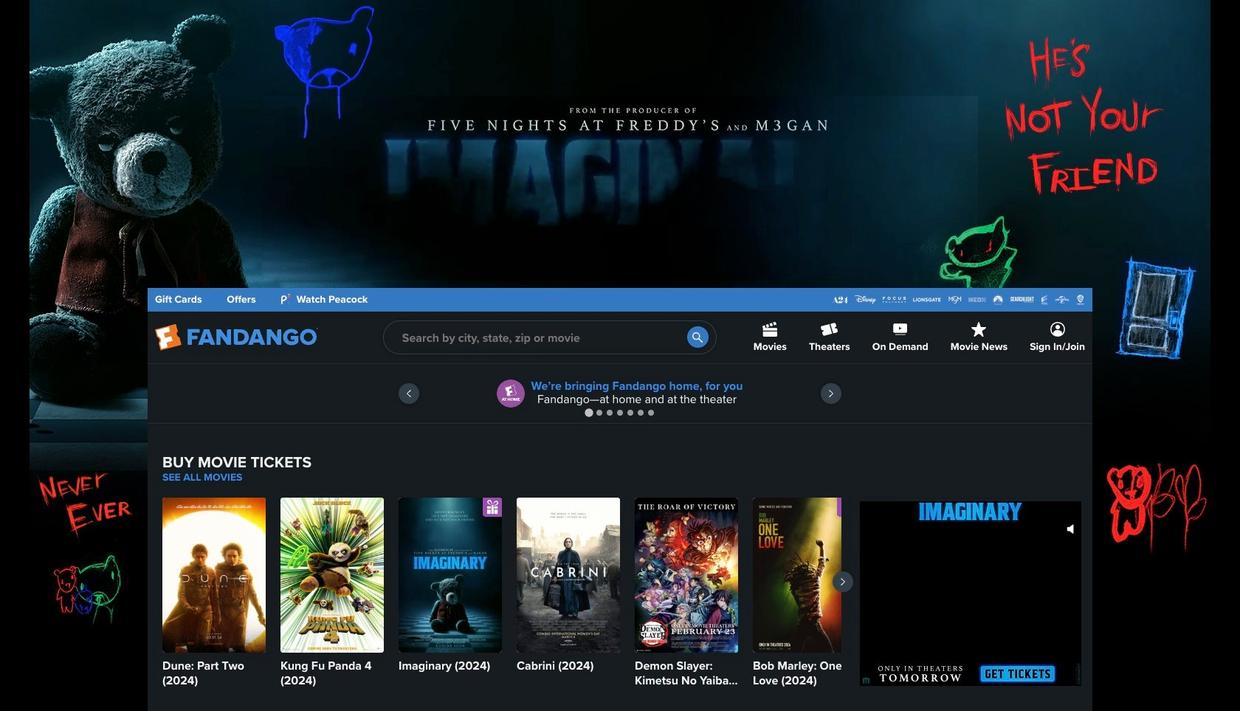 Task type: locate. For each thing, give the bounding box(es) containing it.
imaginary (2024) poster image
[[399, 498, 502, 653]]

1 horizontal spatial gift box white image
[[838, 498, 857, 517]]

2 gift box white image from the left
[[838, 498, 857, 517]]

select a slide to show tab list
[[148, 407, 1093, 418]]

gift box white image
[[483, 498, 502, 517], [838, 498, 857, 517]]

region
[[148, 364, 1093, 423], [162, 498, 857, 691]]

None search field
[[383, 321, 717, 354]]

bob marley: one love (2024) poster image
[[753, 498, 857, 653]]

0 horizontal spatial gift box white image
[[483, 498, 502, 517]]

advertisement element
[[262, 96, 979, 281], [860, 502, 1082, 686]]

gift box white image for "bob marley: one love (2024) poster" image
[[838, 498, 857, 517]]

Search by city, state, zip or movie text field
[[383, 321, 717, 354]]

dune: part two (2024) poster image
[[162, 498, 266, 653]]

0 vertical spatial region
[[148, 364, 1093, 423]]

demon slayer: kimetsu no yaiba - to the hashira training (2024) poster image
[[635, 498, 739, 653]]

1 gift box white image from the left
[[483, 498, 502, 517]]

0 vertical spatial advertisement element
[[262, 96, 979, 281]]



Task type: vqa. For each thing, say whether or not it's contained in the screenshot.
Movie Summary element
no



Task type: describe. For each thing, give the bounding box(es) containing it.
kung fu panda 4 (2024) poster image
[[281, 498, 384, 653]]

cabrini (2024) poster image
[[517, 498, 620, 653]]

gift box white image for imaginary (2024) poster image
[[483, 498, 502, 517]]

offer icon image
[[497, 380, 525, 408]]

1 vertical spatial region
[[162, 498, 857, 691]]

1 vertical spatial advertisement element
[[860, 502, 1082, 686]]



